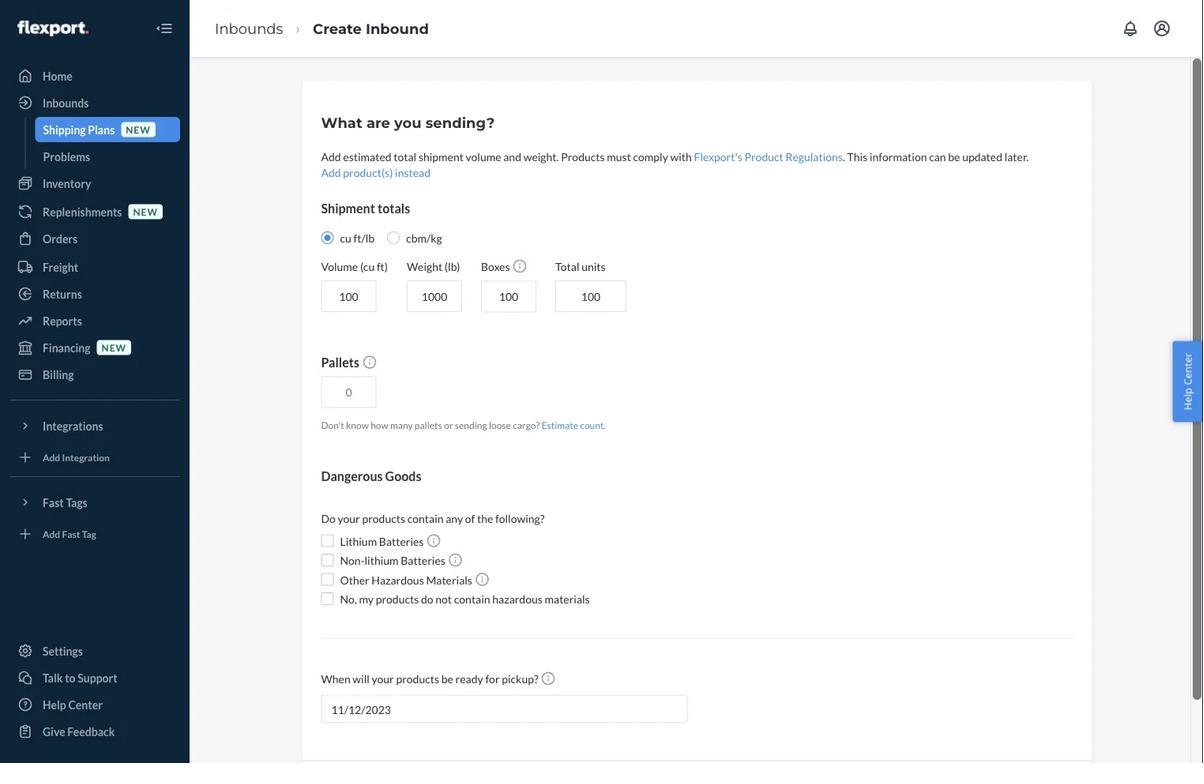 Task type: vqa. For each thing, say whether or not it's contained in the screenshot.
SETTINGS Link
yes



Task type: describe. For each thing, give the bounding box(es) containing it.
0 vertical spatial contain
[[407, 512, 444, 525]]

1 vertical spatial fast
[[62, 528, 80, 539]]

give
[[43, 725, 65, 738]]

totals
[[378, 200, 410, 216]]

lithium batteries
[[340, 534, 426, 548]]

talk to support button
[[9, 665, 180, 690]]

home
[[43, 69, 73, 83]]

0 horizontal spatial help center
[[43, 698, 103, 711]]

flexport's
[[694, 150, 742, 163]]

flexport logo image
[[17, 21, 88, 36]]

new for financing
[[102, 342, 126, 353]]

inbounds link inside breadcrumbs navigation
[[215, 20, 283, 37]]

materials
[[545, 592, 590, 605]]

shipment
[[419, 150, 464, 163]]

products
[[561, 150, 605, 163]]

problems link
[[35, 144, 180, 169]]

total
[[555, 260, 579, 273]]

do
[[421, 592, 433, 605]]

following?
[[495, 512, 544, 525]]

1 vertical spatial center
[[68, 698, 103, 711]]

flexport's product regulations button
[[694, 149, 843, 164]]

loose
[[489, 419, 511, 430]]

weight (lb)
[[407, 260, 460, 273]]

add fast tag link
[[9, 521, 180, 547]]

settings
[[43, 644, 83, 658]]

fast tags
[[43, 496, 87, 509]]

products for do
[[376, 592, 419, 605]]

pallets
[[321, 354, 362, 370]]

lithium
[[365, 554, 399, 567]]

create inbound link
[[313, 20, 429, 37]]

0 horizontal spatial help
[[43, 698, 66, 711]]

of
[[465, 512, 475, 525]]

help center link
[[9, 692, 180, 717]]

estimate count button
[[542, 418, 604, 432]]

regulations
[[786, 150, 843, 163]]

settings link
[[9, 638, 180, 664]]

other hazardous materials
[[340, 573, 474, 586]]

reports link
[[9, 308, 180, 333]]

will
[[353, 672, 370, 686]]

products for contain
[[362, 512, 405, 525]]

or
[[444, 419, 453, 430]]

0 text field for units
[[555, 281, 626, 312]]

cbm/kg
[[406, 231, 442, 244]]

do your products contain any of the following?
[[321, 512, 544, 525]]

updated
[[962, 150, 1002, 163]]

to
[[65, 671, 75, 684]]

1 vertical spatial batteries
[[401, 554, 445, 567]]

no,
[[340, 592, 357, 605]]

can
[[929, 150, 946, 163]]

add estimated total shipment volume and weight. products must comply with flexport's product regulations . this information can be updated later. add product(s) instead
[[321, 150, 1029, 179]]

this
[[847, 150, 868, 163]]

dangerous goods
[[321, 468, 421, 484]]

freight
[[43, 260, 78, 274]]

open notifications image
[[1121, 19, 1140, 38]]

help inside "button"
[[1181, 388, 1195, 410]]

the
[[477, 512, 493, 525]]

close navigation image
[[155, 19, 174, 38]]

don't
[[321, 419, 344, 430]]

any
[[446, 512, 463, 525]]

inbound
[[366, 20, 429, 37]]

add left product(s) on the top of the page
[[321, 165, 341, 179]]

what are you sending?
[[321, 114, 495, 131]]

create
[[313, 20, 362, 37]]

returns
[[43, 287, 82, 301]]

tags
[[66, 496, 87, 509]]

ready
[[455, 672, 483, 686]]

product(s)
[[343, 165, 393, 179]]

my
[[359, 592, 374, 605]]

know
[[346, 419, 369, 430]]

add for add fast tag
[[43, 528, 60, 539]]

add for add integration
[[43, 451, 60, 463]]

goods
[[385, 468, 421, 484]]

shipping plans
[[43, 123, 115, 136]]

integrations
[[43, 419, 103, 432]]

estimated
[[343, 150, 391, 163]]

you
[[394, 114, 422, 131]]

1 horizontal spatial your
[[372, 672, 394, 686]]

add integration link
[[9, 445, 180, 470]]

comply
[[633, 150, 668, 163]]

be inside add estimated total shipment volume and weight. products must comply with flexport's product regulations . this information can be updated later. add product(s) instead
[[948, 150, 960, 163]]

and
[[503, 150, 521, 163]]

replenishments
[[43, 205, 122, 218]]

billing link
[[9, 362, 180, 387]]

don't know how many pallets or sending loose cargo? estimate count .
[[321, 419, 606, 430]]

weight.
[[523, 150, 559, 163]]

1 vertical spatial inbounds
[[43, 96, 89, 109]]



Task type: locate. For each thing, give the bounding box(es) containing it.
0 vertical spatial be
[[948, 150, 960, 163]]

inbounds inside breadcrumbs navigation
[[215, 20, 283, 37]]

information
[[870, 150, 927, 163]]

. right estimate
[[604, 419, 606, 430]]

open account menu image
[[1153, 19, 1171, 38]]

1 horizontal spatial inbounds
[[215, 20, 283, 37]]

shipment
[[321, 200, 375, 216]]

1 0 text field from the left
[[407, 281, 462, 312]]

hazardous
[[492, 592, 543, 605]]

total units
[[555, 260, 606, 273]]

new down reports link
[[102, 342, 126, 353]]

1 horizontal spatial be
[[948, 150, 960, 163]]

fast
[[43, 496, 64, 509], [62, 528, 80, 539]]

when
[[321, 672, 350, 686]]

must
[[607, 150, 631, 163]]

. left this in the right top of the page
[[843, 150, 845, 163]]

0 vertical spatial center
[[1181, 353, 1195, 385]]

1 vertical spatial help
[[43, 698, 66, 711]]

0 horizontal spatial contain
[[407, 512, 444, 525]]

0 text field down "volume (cu ft)"
[[321, 281, 376, 312]]

products left ready
[[396, 672, 439, 686]]

add integration
[[43, 451, 110, 463]]

0 vertical spatial inbounds
[[215, 20, 283, 37]]

0 horizontal spatial center
[[68, 698, 103, 711]]

add fast tag
[[43, 528, 96, 539]]

11/12/2023
[[331, 703, 391, 716]]

add down the fast tags
[[43, 528, 60, 539]]

0 text field down weight (lb)
[[407, 281, 462, 312]]

1 horizontal spatial help center
[[1181, 353, 1195, 410]]

plans
[[88, 123, 115, 136]]

help
[[1181, 388, 1195, 410], [43, 698, 66, 711]]

products down hazardous
[[376, 592, 419, 605]]

no, my products do not contain hazardous materials
[[340, 592, 590, 605]]

. inside add estimated total shipment volume and weight. products must comply with flexport's product regulations . this information can be updated later. add product(s) instead
[[843, 150, 845, 163]]

None radio
[[387, 231, 400, 244]]

not
[[435, 592, 452, 605]]

lithium
[[340, 534, 377, 548]]

your right the will
[[372, 672, 394, 686]]

0 horizontal spatial inbounds link
[[9, 90, 180, 115]]

boxes
[[481, 260, 512, 273]]

ft)
[[377, 260, 388, 273]]

0 horizontal spatial 0 text field
[[407, 281, 462, 312]]

dangerous
[[321, 468, 383, 484]]

with
[[670, 150, 692, 163]]

add down what
[[321, 150, 341, 163]]

pallets
[[415, 419, 442, 430]]

center inside "button"
[[1181, 353, 1195, 385]]

orders link
[[9, 226, 180, 251]]

0 vertical spatial products
[[362, 512, 405, 525]]

products
[[362, 512, 405, 525], [376, 592, 419, 605], [396, 672, 439, 686]]

1 horizontal spatial .
[[843, 150, 845, 163]]

volume
[[466, 150, 501, 163]]

1 horizontal spatial inbounds link
[[215, 20, 283, 37]]

0 text field down units
[[555, 281, 626, 312]]

0 vertical spatial inbounds link
[[215, 20, 283, 37]]

0 horizontal spatial .
[[604, 419, 606, 430]]

new for replenishments
[[133, 206, 158, 217]]

cu
[[340, 231, 351, 244]]

reports
[[43, 314, 82, 327]]

batteries up non-lithium batteries
[[379, 534, 424, 548]]

new for shipping plans
[[126, 124, 151, 135]]

None checkbox
[[321, 534, 334, 547], [321, 573, 334, 586], [321, 592, 334, 605], [321, 534, 334, 547], [321, 573, 334, 586], [321, 592, 334, 605]]

1 vertical spatial new
[[133, 206, 158, 217]]

do
[[321, 512, 336, 525]]

freight link
[[9, 254, 180, 280]]

inventory
[[43, 177, 91, 190]]

ft/lb
[[354, 231, 375, 244]]

0 vertical spatial new
[[126, 124, 151, 135]]

inbounds link
[[215, 20, 283, 37], [9, 90, 180, 115]]

0 vertical spatial batteries
[[379, 534, 424, 548]]

1 horizontal spatial 0 text field
[[555, 281, 626, 312]]

fast left tag
[[62, 528, 80, 539]]

0 text field for pallets
[[321, 376, 376, 408]]

inbounds
[[215, 20, 283, 37], [43, 96, 89, 109]]

for
[[485, 672, 500, 686]]

new
[[126, 124, 151, 135], [133, 206, 158, 217], [102, 342, 126, 353]]

None radio
[[321, 231, 334, 244]]

units
[[582, 260, 606, 273]]

new right plans
[[126, 124, 151, 135]]

create inbound
[[313, 20, 429, 37]]

0 vertical spatial help center
[[1181, 353, 1195, 410]]

0 vertical spatial help
[[1181, 388, 1195, 410]]

(lb)
[[445, 260, 460, 273]]

give feedback button
[[9, 719, 180, 744]]

fast left tags
[[43, 496, 64, 509]]

0 text field for (lb)
[[407, 281, 462, 312]]

are
[[366, 114, 390, 131]]

products up lithium batteries
[[362, 512, 405, 525]]

add left integration
[[43, 451, 60, 463]]

contain left any
[[407, 512, 444, 525]]

non-
[[340, 554, 365, 567]]

0 text field down boxes
[[481, 281, 536, 312]]

0 text field
[[407, 281, 462, 312], [555, 281, 626, 312]]

add product(s) instead button
[[321, 164, 431, 180]]

0 horizontal spatial inbounds
[[43, 96, 89, 109]]

your
[[338, 512, 360, 525], [372, 672, 394, 686]]

returns link
[[9, 281, 180, 307]]

0 vertical spatial fast
[[43, 496, 64, 509]]

help center
[[1181, 353, 1195, 410], [43, 698, 103, 711]]

None checkbox
[[321, 554, 334, 566]]

contain right not
[[454, 592, 490, 605]]

2 0 text field from the left
[[555, 281, 626, 312]]

1 horizontal spatial help
[[1181, 388, 1195, 410]]

sending
[[455, 419, 487, 430]]

volume (cu ft)
[[321, 260, 388, 273]]

help center inside "button"
[[1181, 353, 1195, 410]]

0 text field down pallets at the top
[[321, 376, 376, 408]]

fast inside dropdown button
[[43, 496, 64, 509]]

0 text field
[[321, 281, 376, 312], [481, 281, 536, 312], [321, 376, 376, 408]]

when will your products be ready for pickup?
[[321, 672, 540, 686]]

1 vertical spatial inbounds link
[[9, 90, 180, 115]]

orders
[[43, 232, 78, 245]]

add
[[321, 150, 341, 163], [321, 165, 341, 179], [43, 451, 60, 463], [43, 528, 60, 539]]

1 vertical spatial .
[[604, 419, 606, 430]]

1 vertical spatial products
[[376, 592, 419, 605]]

later.
[[1005, 150, 1029, 163]]

other
[[340, 573, 369, 586]]

billing
[[43, 368, 74, 381]]

1 horizontal spatial center
[[1181, 353, 1195, 385]]

0 horizontal spatial your
[[338, 512, 360, 525]]

shipment totals
[[321, 200, 410, 216]]

be
[[948, 150, 960, 163], [441, 672, 453, 686]]

support
[[78, 671, 117, 684]]

talk to support
[[43, 671, 117, 684]]

2 vertical spatial new
[[102, 342, 126, 353]]

non-lithium batteries
[[340, 554, 448, 567]]

1 vertical spatial your
[[372, 672, 394, 686]]

materials
[[426, 573, 472, 586]]

inventory link
[[9, 171, 180, 196]]

breadcrumbs navigation
[[202, 5, 442, 51]]

shipping
[[43, 123, 86, 136]]

your right do
[[338, 512, 360, 525]]

batteries up "other hazardous materials"
[[401, 554, 445, 567]]

weight
[[407, 260, 443, 273]]

be right can
[[948, 150, 960, 163]]

pickup?
[[502, 672, 538, 686]]

1 vertical spatial help center
[[43, 698, 103, 711]]

estimate
[[542, 419, 578, 430]]

(cu
[[360, 260, 375, 273]]

0 text field for volume (cu ft)
[[321, 281, 376, 312]]

hazardous
[[372, 573, 424, 586]]

2 vertical spatial products
[[396, 672, 439, 686]]

1 vertical spatial be
[[441, 672, 453, 686]]

how
[[371, 419, 388, 430]]

1 horizontal spatial contain
[[454, 592, 490, 605]]

add for add estimated total shipment volume and weight. products must comply with flexport's product regulations . this information can be updated later. add product(s) instead
[[321, 150, 341, 163]]

0 vertical spatial .
[[843, 150, 845, 163]]

0 horizontal spatial be
[[441, 672, 453, 686]]

total
[[394, 150, 416, 163]]

talk
[[43, 671, 63, 684]]

instead
[[395, 165, 431, 179]]

0 text field for boxes
[[481, 281, 536, 312]]

new up the orders link
[[133, 206, 158, 217]]

be left ready
[[441, 672, 453, 686]]

feedback
[[67, 725, 115, 738]]

1 vertical spatial contain
[[454, 592, 490, 605]]

batteries
[[379, 534, 424, 548], [401, 554, 445, 567]]

0 vertical spatial your
[[338, 512, 360, 525]]

what
[[321, 114, 362, 131]]



